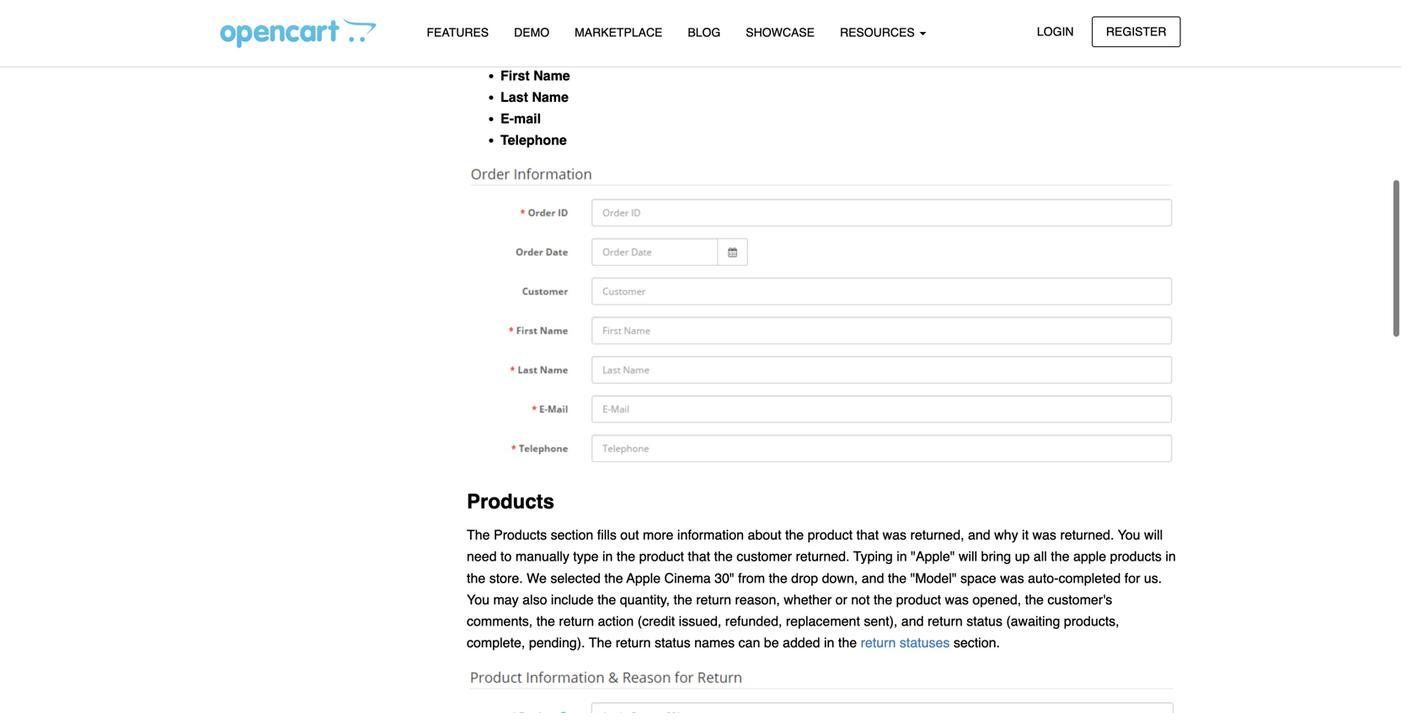 Task type: describe. For each thing, give the bounding box(es) containing it.
orders return products image
[[467, 664, 1181, 714]]

order date : the date that order was made.
[[500, 25, 757, 40]]

date
[[541, 25, 570, 40]]

:
[[570, 25, 574, 40]]

the down "out"
[[617, 549, 635, 565]]

the down cinema
[[674, 592, 692, 608]]

reason,
[[735, 592, 780, 608]]

the up (awaiting
[[1025, 592, 1044, 608]]

showcase
[[746, 26, 815, 39]]

2 vertical spatial and
[[901, 614, 924, 629]]

features link
[[414, 18, 501, 47]]

auto-
[[1028, 571, 1059, 586]]

the up sent),
[[874, 592, 892, 608]]

comments,
[[467, 614, 533, 629]]

login
[[1037, 25, 1074, 38]]

the up 'action'
[[597, 592, 616, 608]]

may
[[493, 592, 519, 608]]

or
[[835, 592, 847, 608]]

not
[[851, 592, 870, 608]]

be
[[764, 635, 779, 651]]

first
[[500, 68, 530, 83]]

store.
[[489, 571, 523, 586]]

register
[[1106, 25, 1166, 38]]

(credit
[[638, 614, 675, 629]]

quantity,
[[620, 592, 670, 608]]

1 vertical spatial returned.
[[796, 549, 850, 565]]

can
[[738, 635, 760, 651]]

0 vertical spatial status
[[967, 614, 1002, 629]]

space
[[960, 571, 996, 586]]

fills
[[597, 528, 617, 543]]

products
[[1110, 549, 1162, 565]]

was up typing
[[883, 528, 907, 543]]

mail
[[514, 111, 541, 126]]

sent),
[[864, 614, 898, 629]]

0 horizontal spatial and
[[862, 571, 884, 586]]

in right typing
[[897, 549, 907, 565]]

the down customer
[[769, 571, 787, 586]]

resources
[[840, 26, 918, 39]]

order
[[656, 25, 688, 40]]

up
[[1015, 549, 1030, 565]]

the up 30"
[[714, 549, 733, 565]]

out
[[620, 528, 639, 543]]

replacement
[[786, 614, 860, 629]]

customer's
[[1048, 592, 1112, 608]]

date
[[600, 25, 626, 40]]

e-
[[500, 111, 514, 126]]

the right about
[[785, 528, 804, 543]]

down,
[[822, 571, 858, 586]]

telephone
[[500, 132, 567, 148]]

names
[[694, 635, 735, 651]]

last
[[500, 89, 528, 105]]

opened,
[[973, 592, 1021, 608]]

1 horizontal spatial the
[[589, 635, 612, 651]]

it
[[1022, 528, 1029, 543]]

apple
[[626, 571, 661, 586]]

about
[[748, 528, 781, 543]]

1 horizontal spatial will
[[1144, 528, 1163, 543]]

the left apple
[[604, 571, 623, 586]]

return down sent),
[[861, 635, 896, 651]]

in right the products at the right of page
[[1165, 549, 1176, 565]]

products inside the products section fills out more information about the product that was returned, and why it was returned. you will need to manually type in the product that the customer returned. typing in "apple" will bring up all the apple products in the store. we selected the apple cinema 30" from the drop down, and the "model" space was auto-completed for us. you may also include the quantity, the return reason, whether or not the product was opened, the customer's comments, the return action (credit issued, refunded, replacement sent), and return status (awaiting products, complete, pending). the return status names can be added in the
[[494, 528, 547, 543]]

the right ":"
[[578, 25, 596, 40]]

features
[[427, 26, 489, 39]]

typing
[[853, 549, 893, 565]]

was down space at the bottom
[[945, 592, 969, 608]]

why
[[994, 528, 1018, 543]]

for
[[1125, 571, 1140, 586]]

1 vertical spatial will
[[959, 549, 977, 565]]

bring
[[981, 549, 1011, 565]]

all
[[1034, 549, 1047, 565]]

0 horizontal spatial the
[[467, 528, 490, 543]]

return statuses section.
[[861, 635, 1000, 651]]

resources link
[[827, 18, 939, 47]]

pending).
[[529, 635, 585, 651]]

return down include
[[559, 614, 594, 629]]



Task type: vqa. For each thing, say whether or not it's contained in the screenshot.
ORDERS RETURN DETAILS image
yes



Task type: locate. For each thing, give the bounding box(es) containing it.
order
[[500, 25, 537, 40]]

product up down,
[[808, 528, 853, 543]]

product
[[808, 528, 853, 543], [639, 549, 684, 565], [896, 592, 941, 608]]

section.
[[954, 635, 1000, 651]]

the down typing
[[888, 571, 907, 586]]

1 vertical spatial that
[[856, 528, 879, 543]]

1 vertical spatial and
[[862, 571, 884, 586]]

marketplace
[[575, 26, 663, 39]]

customer
[[737, 549, 792, 565]]

you up the products at the right of page
[[1118, 528, 1140, 543]]

apple
[[1073, 549, 1106, 565]]

was right "order"
[[692, 25, 715, 40]]

1 vertical spatial name
[[532, 89, 569, 105]]

will up space at the bottom
[[959, 549, 977, 565]]

that right date
[[630, 25, 653, 40]]

0 horizontal spatial you
[[467, 592, 489, 608]]

in
[[602, 549, 613, 565], [897, 549, 907, 565], [1165, 549, 1176, 565], [824, 635, 834, 651]]

products,
[[1064, 614, 1119, 629]]

status down (credit
[[655, 635, 691, 651]]

1 horizontal spatial returned.
[[1060, 528, 1114, 543]]

the down 'action'
[[589, 635, 612, 651]]

30"
[[715, 571, 734, 586]]

product down "model"
[[896, 592, 941, 608]]

1 vertical spatial product
[[639, 549, 684, 565]]

in down replacement
[[824, 635, 834, 651]]

0 vertical spatial products
[[467, 490, 554, 513]]

the
[[578, 25, 596, 40], [785, 528, 804, 543], [617, 549, 635, 565], [714, 549, 733, 565], [1051, 549, 1070, 565], [467, 571, 485, 586], [604, 571, 623, 586], [769, 571, 787, 586], [888, 571, 907, 586], [597, 592, 616, 608], [674, 592, 692, 608], [874, 592, 892, 608], [1025, 592, 1044, 608], [536, 614, 555, 629], [838, 635, 857, 651]]

1 horizontal spatial status
[[967, 614, 1002, 629]]

the down also
[[536, 614, 555, 629]]

0 vertical spatial returned.
[[1060, 528, 1114, 543]]

2 horizontal spatial and
[[968, 528, 991, 543]]

made.
[[719, 25, 757, 40]]

more
[[643, 528, 674, 543]]

0 vertical spatial that
[[630, 25, 653, 40]]

marketplace link
[[562, 18, 675, 47]]

blog
[[688, 26, 721, 39]]

1 horizontal spatial product
[[808, 528, 853, 543]]

cinema
[[664, 571, 711, 586]]

was right 'it'
[[1032, 528, 1056, 543]]

drop
[[791, 571, 818, 586]]

2 horizontal spatial product
[[896, 592, 941, 608]]

returned,
[[910, 528, 964, 543]]

us.
[[1144, 571, 1162, 586]]

return up return statuses section.
[[928, 614, 963, 629]]

section
[[551, 528, 593, 543]]

you
[[1118, 528, 1140, 543], [467, 592, 489, 608]]

return down 'action'
[[616, 635, 651, 651]]

type
[[573, 549, 599, 565]]

0 vertical spatial the
[[467, 528, 490, 543]]

register link
[[1092, 16, 1181, 47]]

name right first
[[533, 68, 570, 83]]

1 vertical spatial the
[[589, 635, 612, 651]]

"apple"
[[911, 549, 955, 565]]

refunded,
[[725, 614, 782, 629]]

product down the more
[[639, 549, 684, 565]]

0 horizontal spatial that
[[630, 25, 653, 40]]

0 vertical spatial name
[[533, 68, 570, 83]]

1 vertical spatial status
[[655, 635, 691, 651]]

from
[[738, 571, 765, 586]]

returned.
[[1060, 528, 1114, 543], [796, 549, 850, 565]]

1 horizontal spatial you
[[1118, 528, 1140, 543]]

that up cinema
[[688, 549, 710, 565]]

orders return details image
[[467, 162, 1181, 469]]

1 vertical spatial you
[[467, 592, 489, 608]]

include
[[551, 592, 594, 608]]

1 horizontal spatial and
[[901, 614, 924, 629]]

name up the mail
[[532, 89, 569, 105]]

"model"
[[910, 571, 957, 586]]

0 vertical spatial product
[[808, 528, 853, 543]]

and
[[968, 528, 991, 543], [862, 571, 884, 586], [901, 614, 924, 629]]

also
[[522, 592, 547, 608]]

status
[[967, 614, 1002, 629], [655, 635, 691, 651]]

we
[[527, 571, 547, 586]]

the
[[467, 528, 490, 543], [589, 635, 612, 651]]

showcase link
[[733, 18, 827, 47]]

0 vertical spatial you
[[1118, 528, 1140, 543]]

(awaiting
[[1006, 614, 1060, 629]]

statuses
[[900, 635, 950, 651]]

in down fills at the left of the page
[[602, 549, 613, 565]]

0 horizontal spatial will
[[959, 549, 977, 565]]

need
[[467, 549, 497, 565]]

manually
[[515, 549, 569, 565]]

was down "up"
[[1000, 571, 1024, 586]]

status up section.
[[967, 614, 1002, 629]]

demo
[[514, 26, 549, 39]]

that up typing
[[856, 528, 879, 543]]

the up 'need'
[[467, 528, 490, 543]]

login link
[[1023, 16, 1088, 47]]

2 horizontal spatial that
[[856, 528, 879, 543]]

return statuses link
[[861, 635, 950, 651]]

0 vertical spatial will
[[1144, 528, 1163, 543]]

blog link
[[675, 18, 733, 47]]

2 vertical spatial product
[[896, 592, 941, 608]]

name
[[533, 68, 570, 83], [532, 89, 569, 105]]

whether
[[784, 592, 832, 608]]

the down replacement
[[838, 635, 857, 651]]

0 vertical spatial and
[[968, 528, 991, 543]]

opencart - open source shopping cart solution image
[[220, 18, 376, 48]]

action
[[598, 614, 634, 629]]

2 vertical spatial that
[[688, 549, 710, 565]]

added
[[783, 635, 820, 651]]

returned. up apple
[[1060, 528, 1114, 543]]

0 horizontal spatial status
[[655, 635, 691, 651]]

returned. up down,
[[796, 549, 850, 565]]

first name last name e-mail telephone
[[500, 68, 570, 148]]

the products section fills out more information about the product that was returned, and why it was returned. you will need to manually type in the product that the customer returned. typing in "apple" will bring up all the apple products in the store. we selected the apple cinema 30" from the drop down, and the "model" space was auto-completed for us. you may also include the quantity, the return reason, whether or not the product was opened, the customer's comments, the return action (credit issued, refunded, replacement sent), and return status (awaiting products, complete, pending). the return status names can be added in the
[[467, 528, 1176, 651]]

and left why on the right of the page
[[968, 528, 991, 543]]

1 vertical spatial products
[[494, 528, 547, 543]]

issued,
[[679, 614, 721, 629]]

demo link
[[501, 18, 562, 47]]

0 horizontal spatial returned.
[[796, 549, 850, 565]]

to
[[500, 549, 512, 565]]

was
[[692, 25, 715, 40], [883, 528, 907, 543], [1032, 528, 1056, 543], [1000, 571, 1024, 586], [945, 592, 969, 608]]

selected
[[550, 571, 601, 586]]

and down typing
[[862, 571, 884, 586]]

1 horizontal spatial that
[[688, 549, 710, 565]]

return down 30"
[[696, 592, 731, 608]]

completed
[[1059, 571, 1121, 586]]

you left may
[[467, 592, 489, 608]]

the down 'need'
[[467, 571, 485, 586]]

and up return statuses 'link'
[[901, 614, 924, 629]]

information
[[677, 528, 744, 543]]

the right all
[[1051, 549, 1070, 565]]

0 horizontal spatial product
[[639, 549, 684, 565]]

products
[[467, 490, 554, 513], [494, 528, 547, 543]]

that
[[630, 25, 653, 40], [856, 528, 879, 543], [688, 549, 710, 565]]

complete,
[[467, 635, 525, 651]]

return
[[696, 592, 731, 608], [559, 614, 594, 629], [928, 614, 963, 629], [616, 635, 651, 651], [861, 635, 896, 651]]

will up the products at the right of page
[[1144, 528, 1163, 543]]



